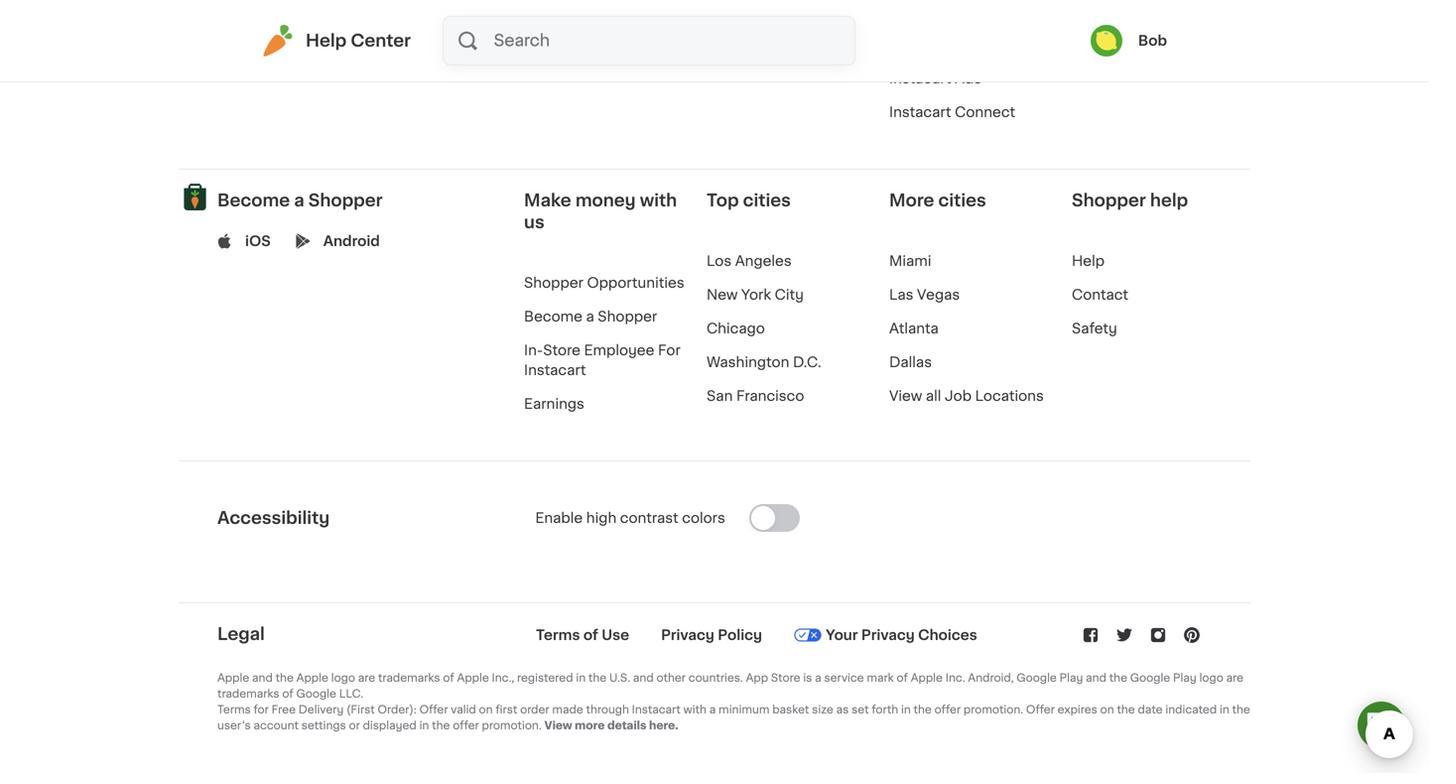 Task type: locate. For each thing, give the bounding box(es) containing it.
1 horizontal spatial help
[[1072, 254, 1105, 268]]

1 vertical spatial terms
[[217, 704, 251, 715]]

new york city link
[[707, 288, 804, 302]]

logo
[[331, 673, 355, 683], [1200, 673, 1224, 683]]

logo up llc.
[[331, 673, 355, 683]]

0 vertical spatial promotion.
[[964, 704, 1023, 715]]

the up free
[[276, 673, 294, 683]]

0 horizontal spatial store
[[543, 343, 581, 357]]

terms up registered
[[536, 628, 580, 642]]

0 vertical spatial offer
[[935, 704, 961, 715]]

the right displayed
[[432, 720, 450, 731]]

1 horizontal spatial and
[[633, 673, 654, 683]]

expires
[[1058, 704, 1098, 715]]

as
[[836, 704, 849, 715]]

earnings link
[[524, 397, 585, 411]]

2 horizontal spatial google
[[1130, 673, 1170, 683]]

become up ios link
[[217, 192, 290, 209]]

2 privacy from the left
[[861, 628, 915, 642]]

view for view all job locations
[[889, 389, 922, 403]]

1 horizontal spatial offer
[[935, 704, 961, 715]]

more
[[575, 720, 605, 731]]

shopper opportunities
[[524, 276, 685, 290]]

office supplies
[[707, 18, 814, 32]]

android link
[[323, 231, 380, 251]]

for
[[254, 704, 269, 715]]

apple left inc.,
[[457, 673, 489, 683]]

safety link
[[1072, 321, 1117, 335]]

4 apple from the left
[[911, 673, 943, 683]]

all
[[561, 52, 576, 65], [926, 389, 941, 403]]

angeles
[[735, 254, 792, 268]]

baked
[[524, 18, 568, 32]]

1 horizontal spatial privacy
[[861, 628, 915, 642]]

indicated
[[1166, 704, 1217, 715]]

view down baked
[[524, 52, 557, 65]]

1 horizontal spatial store
[[771, 673, 801, 683]]

privacy up mark
[[861, 628, 915, 642]]

0 horizontal spatial all
[[561, 52, 576, 65]]

instagram image
[[1148, 625, 1168, 645]]

the right indicated
[[1232, 704, 1250, 715]]

0 horizontal spatial offer
[[453, 720, 479, 731]]

offer
[[935, 704, 961, 715], [453, 720, 479, 731]]

help
[[306, 32, 347, 49], [1072, 254, 1105, 268]]

instacart down in-
[[524, 363, 586, 377]]

help up contact
[[1072, 254, 1105, 268]]

0 horizontal spatial become
[[217, 192, 290, 209]]

order):
[[378, 704, 417, 715]]

view down dallas
[[889, 389, 922, 403]]

0 horizontal spatial offer
[[419, 704, 448, 715]]

1 are from the left
[[358, 673, 375, 683]]

offer down inc.
[[935, 704, 961, 715]]

apple down legal
[[217, 673, 249, 683]]

a down shopper opportunities
[[586, 310, 594, 323]]

atlanta
[[889, 321, 939, 335]]

bob link
[[1091, 25, 1167, 57]]

1 horizontal spatial offer
[[1026, 704, 1055, 715]]

with right money
[[640, 192, 677, 209]]

become up in-
[[524, 310, 583, 323]]

with inside the make money with us
[[640, 192, 677, 209]]

vegas
[[917, 288, 960, 302]]

instacart
[[889, 71, 951, 85], [889, 105, 951, 119], [524, 363, 586, 377], [632, 704, 681, 715]]

3 apple from the left
[[457, 673, 489, 683]]

0 horizontal spatial and
[[252, 673, 273, 683]]

1 cities from the left
[[743, 192, 791, 209]]

instacart up here.
[[632, 704, 681, 715]]

0 vertical spatial with
[[640, 192, 677, 209]]

u.s.
[[609, 673, 630, 683]]

offer
[[419, 704, 448, 715], [1026, 704, 1055, 715]]

terms up user's
[[217, 704, 251, 715]]

policy
[[718, 628, 762, 642]]

mark
[[867, 673, 894, 683]]

google
[[1017, 673, 1057, 683], [1130, 673, 1170, 683], [296, 688, 336, 699]]

0 horizontal spatial are
[[358, 673, 375, 683]]

0 vertical spatial view
[[524, 52, 557, 65]]

1 horizontal spatial with
[[684, 704, 707, 715]]

android,
[[968, 673, 1014, 683]]

first
[[496, 704, 517, 715]]

apple left inc.
[[911, 673, 943, 683]]

help right the 'instacart' icon
[[306, 32, 347, 49]]

cities for more cities
[[939, 192, 986, 209]]

los angeles link
[[707, 254, 792, 268]]

service
[[824, 673, 864, 683]]

registered
[[517, 673, 573, 683]]

details
[[607, 720, 647, 731]]

0 horizontal spatial logo
[[331, 673, 355, 683]]

instacart connect
[[889, 105, 1016, 119]]

view
[[524, 52, 557, 65], [889, 389, 922, 403], [544, 720, 572, 731]]

google up delivery
[[296, 688, 336, 699]]

google up date
[[1130, 673, 1170, 683]]

1 vertical spatial all
[[926, 389, 941, 403]]

2 are from the left
[[1226, 673, 1244, 683]]

instacart inside apple and the apple logo are trademarks of apple inc., registered in the u.s. and other countries. app store is a service mark of apple inc. android, google play and the google play logo are trademarks of google llc. terms for free delivery (first order): offer valid on first order made through instacart with a minimum basket size as set forth in the offer promotion. offer expires on the date indicated in the user's account settings or displayed in the offer promotion.
[[632, 704, 681, 715]]

offer down valid
[[453, 720, 479, 731]]

become
[[217, 192, 290, 209], [524, 310, 583, 323]]

offer left expires
[[1026, 704, 1055, 715]]

0 horizontal spatial on
[[479, 704, 493, 715]]

view for view all departments
[[524, 52, 557, 65]]

1 vertical spatial trademarks
[[217, 688, 279, 699]]

on left first
[[479, 704, 493, 715]]

and right u.s. in the bottom left of the page
[[633, 673, 654, 683]]

help for help center
[[306, 32, 347, 49]]

0 horizontal spatial privacy
[[661, 628, 715, 642]]

1 vertical spatial with
[[684, 704, 707, 715]]

with down countries. at the bottom
[[684, 704, 707, 715]]

view down made
[[544, 720, 572, 731]]

logo up indicated
[[1200, 673, 1224, 683]]

and up expires
[[1086, 673, 1107, 683]]

store down become a shopper "link"
[[543, 343, 581, 357]]

apple up delivery
[[296, 673, 328, 683]]

1 vertical spatial promotion.
[[482, 720, 542, 731]]

shopper up employee
[[598, 310, 657, 323]]

1 horizontal spatial are
[[1226, 673, 1244, 683]]

google right android,
[[1017, 673, 1057, 683]]

0 vertical spatial terms
[[536, 628, 580, 642]]

shopper
[[308, 192, 383, 209], [1072, 192, 1146, 209], [524, 276, 584, 290], [598, 310, 657, 323]]

new
[[707, 288, 738, 302]]

office
[[707, 18, 751, 32]]

play up indicated
[[1173, 673, 1197, 683]]

bob
[[1138, 34, 1167, 48]]

products
[[760, 52, 824, 65]]

and up for
[[252, 673, 273, 683]]

store left is
[[771, 673, 801, 683]]

delivery
[[299, 704, 344, 715]]

1 horizontal spatial play
[[1173, 673, 1197, 683]]

1 vertical spatial store
[[771, 673, 801, 683]]

2 offer from the left
[[1026, 704, 1055, 715]]

is
[[803, 673, 812, 683]]

enable
[[535, 511, 583, 525]]

us
[[524, 214, 545, 231]]

1 horizontal spatial cities
[[939, 192, 986, 209]]

cities right "top"
[[743, 192, 791, 209]]

0 horizontal spatial help
[[306, 32, 347, 49]]

in
[[576, 673, 586, 683], [901, 704, 911, 715], [1220, 704, 1230, 715], [419, 720, 429, 731]]

0 horizontal spatial play
[[1060, 673, 1083, 683]]

1 vertical spatial help
[[1072, 254, 1105, 268]]

offer left valid
[[419, 704, 448, 715]]

0 horizontal spatial cities
[[743, 192, 791, 209]]

play up expires
[[1060, 673, 1083, 683]]

2 vertical spatial view
[[544, 720, 572, 731]]

in right indicated
[[1220, 704, 1230, 715]]

make
[[524, 192, 571, 209]]

settings
[[301, 720, 346, 731]]

all down baked goods
[[561, 52, 576, 65]]

0 vertical spatial store
[[543, 343, 581, 357]]

1 on from the left
[[479, 704, 493, 715]]

legal
[[217, 626, 265, 643]]

Search search field
[[492, 17, 855, 65]]

2 cities from the left
[[939, 192, 986, 209]]

become a shopper
[[217, 192, 383, 209], [524, 310, 657, 323]]

llc.
[[339, 688, 363, 699]]

las vegas link
[[889, 288, 960, 302]]

trademarks up for
[[217, 688, 279, 699]]

goods
[[571, 18, 618, 32]]

help for help 'link'
[[1072, 254, 1105, 268]]

promotion.
[[964, 704, 1023, 715], [482, 720, 542, 731]]

1 horizontal spatial become
[[524, 310, 583, 323]]

1 horizontal spatial become a shopper
[[524, 310, 657, 323]]

promotion. down first
[[482, 720, 542, 731]]

order
[[520, 704, 549, 715]]

date
[[1138, 704, 1163, 715]]

facebook image
[[1081, 625, 1101, 645]]

in right displayed
[[419, 720, 429, 731]]

on
[[479, 704, 493, 715], [1100, 704, 1114, 715]]

0 vertical spatial help
[[306, 32, 347, 49]]

1 horizontal spatial on
[[1100, 704, 1114, 715]]

instacart down the instacart ads
[[889, 105, 951, 119]]

cities right the "more"
[[939, 192, 986, 209]]

ios app store logo image
[[217, 234, 232, 249]]

of left use
[[584, 628, 598, 642]]

become a shopper down shopper opportunities
[[524, 310, 657, 323]]

1 horizontal spatial all
[[926, 389, 941, 403]]

here.
[[649, 720, 679, 731]]

job
[[945, 389, 972, 403]]

twitter image
[[1115, 625, 1134, 645]]

2 horizontal spatial and
[[1086, 673, 1107, 683]]

and
[[252, 673, 273, 683], [633, 673, 654, 683], [1086, 673, 1107, 683]]

become a shopper up android play store logo
[[217, 192, 383, 209]]

other
[[657, 673, 686, 683]]

trademarks up order):
[[378, 673, 440, 683]]

all left job
[[926, 389, 941, 403]]

instacart image
[[262, 25, 294, 57]]

2 apple from the left
[[296, 673, 328, 683]]

shopper help
[[1072, 192, 1188, 209]]

free
[[272, 704, 296, 715]]

view all departments link
[[524, 52, 670, 65]]

store inside apple and the apple logo are trademarks of apple inc., registered in the u.s. and other countries. app store is a service mark of apple inc. android, google play and the google play logo are trademarks of google llc. terms for free delivery (first order): offer valid on first order made through instacart with a minimum basket size as set forth in the offer promotion. offer expires on the date indicated in the user's account settings or displayed in the offer promotion.
[[771, 673, 801, 683]]

make money with us
[[524, 192, 677, 231]]

promotion. down android,
[[964, 704, 1023, 715]]

1 play from the left
[[1060, 673, 1083, 683]]

francisco
[[736, 389, 804, 403]]

0 horizontal spatial with
[[640, 192, 677, 209]]

trademarks
[[378, 673, 440, 683], [217, 688, 279, 699]]

on right expires
[[1100, 704, 1114, 715]]

user avatar image
[[1091, 25, 1122, 57]]

1 horizontal spatial logo
[[1200, 673, 1224, 683]]

0 horizontal spatial become a shopper
[[217, 192, 383, 209]]

in-store employee for instacart link
[[524, 343, 681, 377]]

privacy up other
[[661, 628, 715, 642]]

washington
[[707, 355, 789, 369]]

0 vertical spatial all
[[561, 52, 576, 65]]

new york city
[[707, 288, 804, 302]]

all for departments
[[561, 52, 576, 65]]

0 horizontal spatial terms
[[217, 704, 251, 715]]

1 vertical spatial view
[[889, 389, 922, 403]]

city
[[775, 288, 804, 302]]

shopper up android
[[308, 192, 383, 209]]

instacart up instacart connect link
[[889, 71, 951, 85]]

los angeles
[[707, 254, 792, 268]]

0 vertical spatial trademarks
[[378, 673, 440, 683]]

1 horizontal spatial terms
[[536, 628, 580, 642]]



Task type: vqa. For each thing, say whether or not it's contained in the screenshot.
2nd LOGO from left
yes



Task type: describe. For each thing, give the bounding box(es) containing it.
0 horizontal spatial promotion.
[[482, 720, 542, 731]]

chicago
[[707, 321, 765, 335]]

use
[[602, 628, 629, 642]]

d.c.
[[793, 355, 821, 369]]

help center
[[306, 32, 411, 49]]

safety
[[1072, 321, 1117, 335]]

1 logo from the left
[[331, 673, 355, 683]]

1 vertical spatial become a shopper
[[524, 310, 657, 323]]

san francisco
[[707, 389, 804, 403]]

2 logo from the left
[[1200, 673, 1224, 683]]

accessibility
[[217, 510, 330, 526]]

1 vertical spatial become
[[524, 310, 583, 323]]

in up made
[[576, 673, 586, 683]]

0 horizontal spatial trademarks
[[217, 688, 279, 699]]

pinterest image
[[1182, 625, 1202, 645]]

0 vertical spatial become
[[217, 192, 290, 209]]

2 play from the left
[[1173, 673, 1197, 683]]

or
[[349, 720, 360, 731]]

more
[[889, 192, 934, 209]]

1 and from the left
[[252, 673, 273, 683]]

inc.
[[946, 673, 965, 683]]

choices
[[918, 628, 977, 642]]

view more details here. link
[[544, 720, 679, 731]]

made
[[552, 704, 583, 715]]

apple and the apple logo are trademarks of apple inc., registered in the u.s. and other countries. app store is a service mark of apple inc. android, google play and the google play logo are trademarks of google llc. terms for free delivery (first order): offer valid on first order made through instacart with a minimum basket size as set forth in the offer promotion. offer expires on the date indicated in the user's account settings or displayed in the offer promotion.
[[217, 673, 1250, 731]]

with inside apple and the apple logo are trademarks of apple inc., registered in the u.s. and other countries. app store is a service mark of apple inc. android, google play and the google play logo are trademarks of google llc. terms for free delivery (first order): offer valid on first order made through instacart with a minimum basket size as set forth in the offer promotion. offer expires on the date indicated in the user's account settings or displayed in the offer promotion.
[[684, 704, 707, 715]]

1 privacy from the left
[[661, 628, 715, 642]]

set
[[852, 704, 869, 715]]

san
[[707, 389, 733, 403]]

the left date
[[1117, 704, 1135, 715]]

2 and from the left
[[633, 673, 654, 683]]

1 offer from the left
[[419, 704, 448, 715]]

las vegas
[[889, 288, 960, 302]]

beauty products
[[707, 52, 824, 65]]

top
[[707, 192, 739, 209]]

your
[[826, 628, 858, 642]]

the right forth
[[914, 704, 932, 715]]

of up free
[[282, 688, 294, 699]]

instacart ads link
[[889, 71, 982, 85]]

earnings
[[524, 397, 585, 411]]

shopper left help
[[1072, 192, 1146, 209]]

through
[[586, 704, 629, 715]]

basket
[[772, 704, 809, 715]]

the left u.s. in the bottom left of the page
[[588, 673, 607, 683]]

dallas link
[[889, 355, 932, 369]]

instacart inside in-store employee for instacart
[[524, 363, 586, 377]]

colors
[[682, 511, 725, 525]]

ios link
[[245, 231, 271, 251]]

1 horizontal spatial google
[[1017, 673, 1057, 683]]

all for job
[[926, 389, 941, 403]]

contact
[[1072, 288, 1129, 302]]

of right mark
[[897, 673, 908, 683]]

view more details here.
[[544, 720, 679, 731]]

in right forth
[[901, 704, 911, 715]]

dallas
[[889, 355, 932, 369]]

minimum
[[719, 704, 770, 715]]

york
[[741, 288, 771, 302]]

0 vertical spatial become a shopper
[[217, 192, 383, 209]]

valid
[[451, 704, 476, 715]]

center
[[351, 32, 411, 49]]

inc.,
[[492, 673, 514, 683]]

baked goods
[[524, 18, 618, 32]]

of up valid
[[443, 673, 454, 683]]

help link
[[1072, 254, 1105, 268]]

terms of use link
[[536, 628, 629, 642]]

forth
[[872, 704, 898, 715]]

atlanta link
[[889, 321, 939, 335]]

beauty
[[707, 52, 757, 65]]

employee
[[584, 343, 654, 357]]

view all job locations link
[[889, 389, 1044, 403]]

ios
[[245, 234, 271, 248]]

money
[[576, 192, 636, 209]]

2 on from the left
[[1100, 704, 1114, 715]]

miami
[[889, 254, 931, 268]]

shopper opportunities link
[[524, 276, 685, 290]]

a up android play store logo
[[294, 192, 304, 209]]

(first
[[347, 704, 375, 715]]

in-store employee for instacart
[[524, 343, 681, 377]]

privacy policy link
[[661, 628, 762, 642]]

connect
[[955, 105, 1016, 119]]

terms inside apple and the apple logo are trademarks of apple inc., registered in the u.s. and other countries. app store is a service mark of apple inc. android, google play and the google play logo are trademarks of google llc. terms for free delivery (first order): offer valid on first order made through instacart with a minimum basket size as set forth in the offer promotion. offer expires on the date indicated in the user's account settings or displayed in the offer promotion.
[[217, 704, 251, 715]]

in-
[[524, 343, 543, 357]]

a left the minimum
[[709, 704, 716, 715]]

departments
[[580, 52, 670, 65]]

1 apple from the left
[[217, 673, 249, 683]]

app
[[746, 673, 768, 683]]

top cities
[[707, 192, 791, 209]]

instacart shopper app logo image
[[179, 181, 211, 213]]

displayed
[[363, 720, 417, 731]]

android play store logo image
[[296, 234, 310, 249]]

washington d.c. link
[[707, 355, 821, 369]]

las
[[889, 288, 914, 302]]

3 and from the left
[[1086, 673, 1107, 683]]

1 vertical spatial offer
[[453, 720, 479, 731]]

view for view more details here.
[[544, 720, 572, 731]]

the down twitter image
[[1109, 673, 1128, 683]]

enable high contrast colors
[[535, 511, 725, 525]]

0 horizontal spatial google
[[296, 688, 336, 699]]

1 horizontal spatial promotion.
[[964, 704, 1023, 715]]

store inside in-store employee for instacart
[[543, 343, 581, 357]]

for
[[658, 343, 681, 357]]

contrast
[[620, 511, 679, 525]]

opportunities
[[587, 276, 685, 290]]

cities for top cities
[[743, 192, 791, 209]]

shopper up become a shopper "link"
[[524, 276, 584, 290]]

contact link
[[1072, 288, 1129, 302]]

los
[[707, 254, 732, 268]]

ads
[[955, 71, 982, 85]]

1 horizontal spatial trademarks
[[378, 673, 440, 683]]

a right is
[[815, 673, 821, 683]]

view all job locations
[[889, 389, 1044, 403]]

your privacy choices
[[826, 628, 977, 642]]

view all departments
[[524, 52, 670, 65]]



